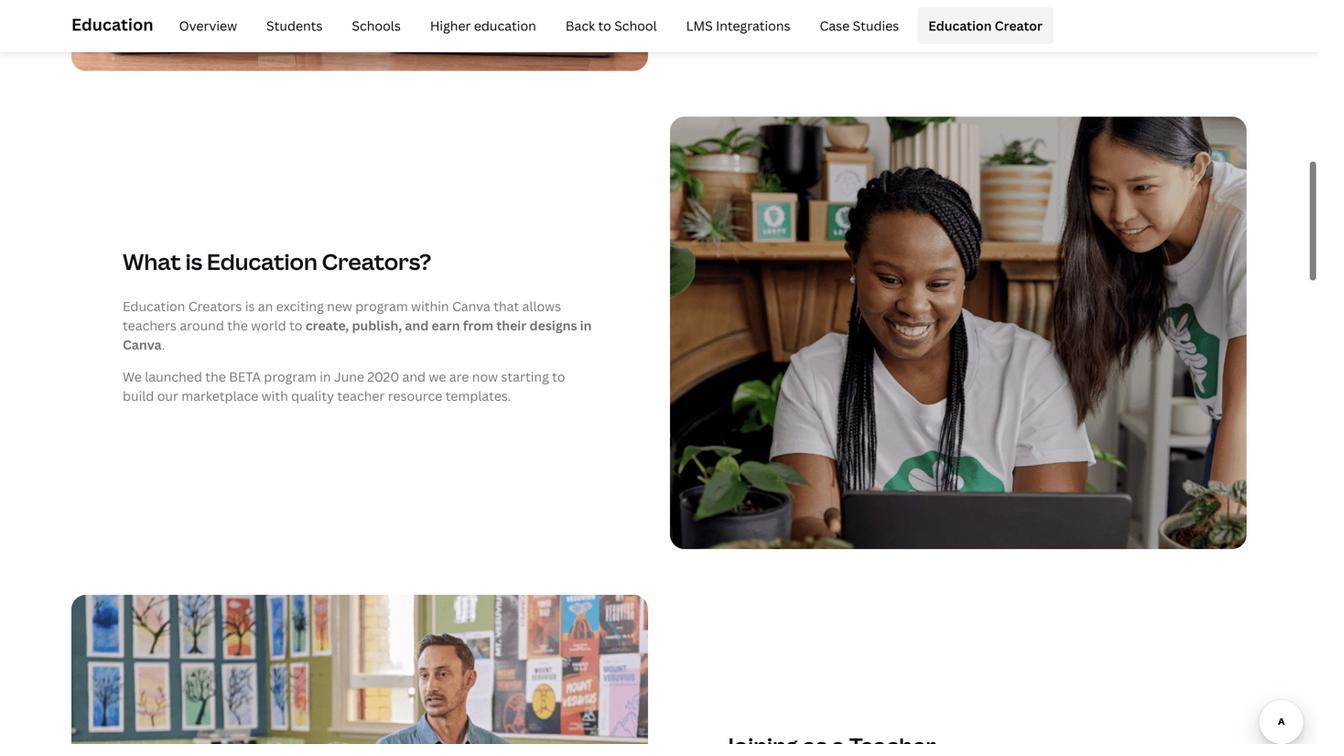 Task type: describe. For each thing, give the bounding box(es) containing it.
starting
[[501, 368, 549, 385]]

we
[[123, 368, 142, 385]]

create, publish, and earn from their designs in canva
[[123, 317, 592, 353]]

school
[[615, 17, 657, 34]]

that
[[494, 297, 519, 315]]

program inside we launched the beta program in june 2020 and we are now starting to build our marketplace with quality teacher resource templates.
[[264, 368, 317, 385]]

education for education creator
[[929, 17, 992, 34]]

higher education
[[430, 17, 536, 34]]

the inside we launched the beta program in june 2020 and we are now starting to build our marketplace with quality teacher resource templates.
[[205, 368, 226, 385]]

education creators is an exciting new program within canva that allows teachers around the world to
[[123, 297, 561, 334]]

case
[[820, 17, 850, 34]]

with
[[262, 387, 288, 405]]

world
[[251, 317, 286, 334]]

now
[[472, 368, 498, 385]]

their
[[497, 317, 527, 334]]

we launched the beta program in june 2020 and we are now starting to build our marketplace with quality teacher resource templates.
[[123, 368, 565, 405]]

allows
[[522, 297, 561, 315]]

lms integrations
[[686, 17, 791, 34]]

the inside 'education creators is an exciting new program within canva that allows teachers around the world to'
[[227, 317, 248, 334]]

higher education link
[[419, 7, 547, 44]]

canva for education creators is an exciting new program within canva that allows teachers around the world to
[[452, 297, 491, 315]]

education for education creators is an exciting new program within canva that allows teachers around the world to
[[123, 297, 185, 315]]

launched
[[145, 368, 202, 385]]

june
[[334, 368, 364, 385]]

students link
[[256, 7, 334, 44]]

0 horizontal spatial is
[[186, 247, 202, 277]]

what is education creators?
[[123, 247, 431, 277]]

an
[[258, 297, 273, 315]]

our
[[157, 387, 178, 405]]

to inside we launched the beta program in june 2020 and we are now starting to build our marketplace with quality teacher resource templates.
[[552, 368, 565, 385]]

education templates image
[[670, 117, 1247, 549]]

exciting
[[276, 297, 324, 315]]

case studies link
[[809, 7, 910, 44]]

0 vertical spatial to
[[598, 17, 612, 34]]

studies
[[853, 17, 899, 34]]

canva for create, publish, and earn from their designs in canva
[[123, 336, 162, 353]]

students
[[267, 17, 323, 34]]



Task type: locate. For each thing, give the bounding box(es) containing it.
and up resource
[[402, 368, 426, 385]]

menu bar
[[161, 7, 1054, 44]]

menu bar containing overview
[[161, 7, 1054, 44]]

back
[[566, 17, 595, 34]]

case studies
[[820, 17, 899, 34]]

back to school link
[[555, 7, 668, 44]]

schools link
[[341, 7, 412, 44]]

1 vertical spatial program
[[264, 368, 317, 385]]

1 horizontal spatial is
[[245, 297, 255, 315]]

creators?
[[322, 247, 431, 277]]

1 horizontal spatial canva
[[452, 297, 491, 315]]

to inside 'education creators is an exciting new program within canva that allows teachers around the world to'
[[289, 317, 303, 334]]

is left an
[[245, 297, 255, 315]]

.
[[162, 336, 165, 353]]

0 vertical spatial the
[[227, 317, 248, 334]]

0 horizontal spatial canva
[[123, 336, 162, 353]]

around
[[180, 317, 224, 334]]

to
[[598, 17, 612, 34], [289, 317, 303, 334], [552, 368, 565, 385]]

education
[[474, 17, 536, 34]]

and inside create, publish, and earn from their designs in canva
[[405, 317, 429, 334]]

earn
[[432, 317, 460, 334]]

1 vertical spatial is
[[245, 297, 255, 315]]

0 vertical spatial program
[[355, 297, 408, 315]]

0 vertical spatial in
[[580, 317, 592, 334]]

canva
[[452, 297, 491, 315], [123, 336, 162, 353]]

the
[[227, 317, 248, 334], [205, 368, 226, 385]]

the down the creators
[[227, 317, 248, 334]]

canva down 'teachers'
[[123, 336, 162, 353]]

1 vertical spatial in
[[320, 368, 331, 385]]

teachers
[[123, 317, 177, 334]]

canva inside 'education creators is an exciting new program within canva that allows teachers around the world to'
[[452, 297, 491, 315]]

teacher
[[337, 387, 385, 405]]

1 vertical spatial and
[[402, 368, 426, 385]]

1 horizontal spatial the
[[227, 317, 248, 334]]

2 horizontal spatial to
[[598, 17, 612, 34]]

to right back
[[598, 17, 612, 34]]

0 vertical spatial and
[[405, 317, 429, 334]]

canva up from
[[452, 297, 491, 315]]

lms
[[686, 17, 713, 34]]

we
[[429, 368, 446, 385]]

program up 'with'
[[264, 368, 317, 385]]

education
[[71, 13, 153, 36], [929, 17, 992, 34], [207, 247, 318, 277], [123, 297, 185, 315]]

new
[[327, 297, 352, 315]]

program inside 'education creators is an exciting new program within canva that allows teachers around the world to'
[[355, 297, 408, 315]]

in right 'designs'
[[580, 317, 592, 334]]

within
[[411, 297, 449, 315]]

in inside create, publish, and earn from their designs in canva
[[580, 317, 592, 334]]

schools
[[352, 17, 401, 34]]

create,
[[306, 317, 349, 334]]

is inside 'education creators is an exciting new program within canva that allows teachers around the world to'
[[245, 297, 255, 315]]

1 horizontal spatial in
[[580, 317, 592, 334]]

is
[[186, 247, 202, 277], [245, 297, 255, 315]]

education inside 'education creators is an exciting new program within canva that allows teachers around the world to'
[[123, 297, 185, 315]]

2 vertical spatial to
[[552, 368, 565, 385]]

and inside we launched the beta program in june 2020 and we are now starting to build our marketplace with quality teacher resource templates.
[[402, 368, 426, 385]]

1 vertical spatial canva
[[123, 336, 162, 353]]

0 horizontal spatial to
[[289, 317, 303, 334]]

education creator
[[929, 17, 1043, 34]]

program up publish,
[[355, 297, 408, 315]]

0 horizontal spatial in
[[320, 368, 331, 385]]

beta
[[229, 368, 261, 385]]

education creator link
[[918, 7, 1054, 44]]

publish,
[[352, 317, 402, 334]]

0 vertical spatial is
[[186, 247, 202, 277]]

1 vertical spatial the
[[205, 368, 226, 385]]

integrations
[[716, 17, 791, 34]]

higher
[[430, 17, 471, 34]]

overview
[[179, 17, 237, 34]]

are
[[449, 368, 469, 385]]

lms integrations link
[[675, 7, 802, 44]]

from
[[463, 317, 494, 334]]

canva inside create, publish, and earn from their designs in canva
[[123, 336, 162, 353]]

in
[[580, 317, 592, 334], [320, 368, 331, 385]]

overview link
[[168, 7, 248, 44]]

creators
[[188, 297, 242, 315]]

build
[[123, 387, 154, 405]]

back to school
[[566, 17, 657, 34]]

1 horizontal spatial program
[[355, 297, 408, 315]]

quality
[[291, 387, 334, 405]]

templates.
[[446, 387, 511, 405]]

to down exciting
[[289, 317, 303, 334]]

resource
[[388, 387, 443, 405]]

is right what
[[186, 247, 202, 277]]

education for education
[[71, 13, 153, 36]]

and
[[405, 317, 429, 334], [402, 368, 426, 385]]

program
[[355, 297, 408, 315], [264, 368, 317, 385]]

2020
[[368, 368, 399, 385]]

what
[[123, 247, 181, 277]]

creator
[[995, 17, 1043, 34]]

0 horizontal spatial the
[[205, 368, 226, 385]]

and down within
[[405, 317, 429, 334]]

1 horizontal spatial to
[[552, 368, 565, 385]]

0 vertical spatial canva
[[452, 297, 491, 315]]

1 vertical spatial to
[[289, 317, 303, 334]]

marketplace
[[182, 387, 259, 405]]

designs
[[530, 317, 577, 334]]

in inside we launched the beta program in june 2020 and we are now starting to build our marketplace with quality teacher resource templates.
[[320, 368, 331, 385]]

to right starting on the left
[[552, 368, 565, 385]]

the up marketplace
[[205, 368, 226, 385]]

in up "quality" on the left bottom of page
[[320, 368, 331, 385]]

0 horizontal spatial program
[[264, 368, 317, 385]]



Task type: vqa. For each thing, say whether or not it's contained in the screenshot.
'solutions'
no



